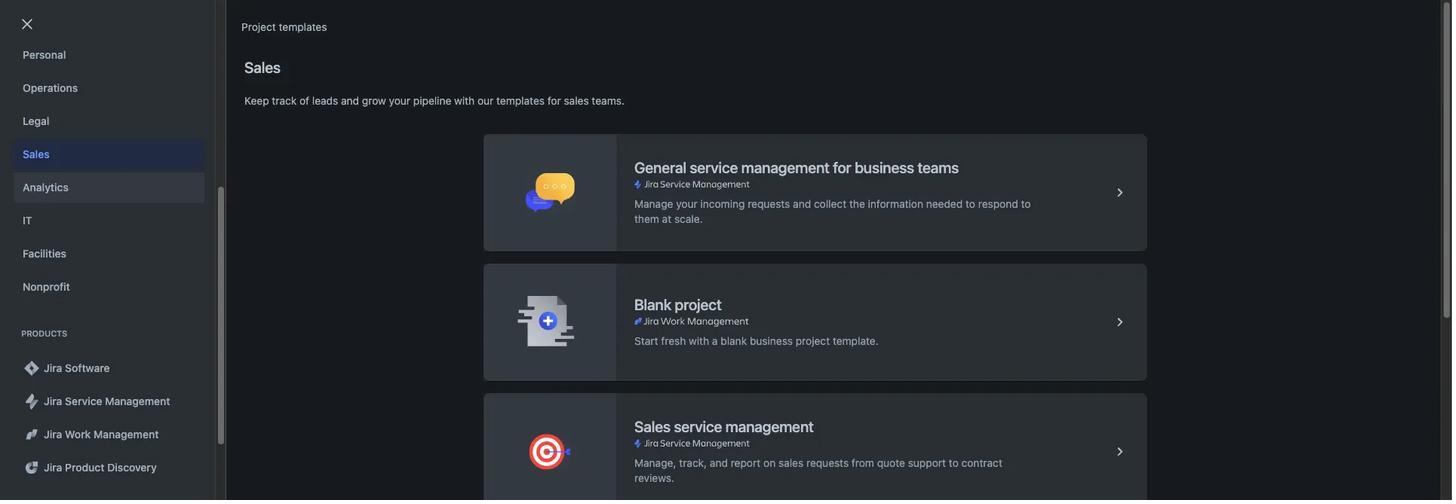 Task type: vqa. For each thing, say whether or not it's contained in the screenshot.
scale.
yes



Task type: describe. For each thing, give the bounding box(es) containing it.
collect
[[814, 198, 847, 210]]

and for requests
[[793, 198, 811, 210]]

our
[[478, 94, 494, 107]]

design
[[23, 15, 57, 28]]

service for general
[[690, 159, 738, 177]]

operations
[[23, 81, 78, 94]]

operations button
[[14, 73, 204, 103]]

0 vertical spatial for
[[548, 94, 561, 107]]

keep
[[244, 94, 269, 107]]

1 vertical spatial business
[[628, 183, 671, 196]]

1 horizontal spatial with
[[689, 335, 709, 348]]

incoming
[[700, 198, 745, 210]]

nonprofit button
[[14, 272, 204, 303]]

jira work management button
[[14, 420, 204, 450]]

respond
[[978, 198, 1018, 210]]

it
[[23, 214, 32, 227]]

2 horizontal spatial to
[[1021, 198, 1031, 210]]

requests inside manage, track, and report on sales requests from quote support to contract reviews.
[[806, 457, 849, 470]]

analytics
[[23, 181, 69, 194]]

jira service management
[[44, 395, 170, 408]]

discovery
[[107, 462, 157, 475]]

blank project
[[634, 296, 722, 314]]

1 software from the top
[[628, 220, 671, 232]]

personal
[[23, 48, 66, 61]]

general service management for business teams
[[634, 159, 959, 177]]

0 vertical spatial templates
[[279, 20, 327, 33]]

star project-1374 image
[[41, 253, 59, 271]]

blank project image
[[1111, 314, 1129, 332]]

track
[[272, 94, 297, 107]]

service for sales
[[674, 419, 722, 436]]

jira for jira product discovery
[[44, 462, 62, 475]]

team-managed business
[[549, 183, 671, 196]]

jira software button
[[14, 354, 204, 384]]

0 vertical spatial sales
[[564, 94, 589, 107]]

it button
[[14, 206, 204, 236]]

jira product discovery
[[44, 462, 157, 475]]

manage your incoming requests and collect the information needed to respond to them at scale.
[[634, 198, 1031, 226]]

sales service management
[[634, 419, 814, 436]]

design button
[[14, 7, 204, 37]]

projects
[[30, 62, 94, 83]]

jira for jira software
[[44, 362, 62, 375]]

1 horizontal spatial sales
[[244, 59, 281, 76]]

leads
[[312, 94, 338, 107]]

products
[[254, 111, 298, 124]]

software
[[65, 362, 110, 375]]

on
[[764, 457, 776, 470]]

support
[[908, 457, 946, 470]]

lead button
[[821, 150, 870, 167]]

information
[[868, 198, 923, 210]]

pipeline
[[413, 94, 451, 107]]

1 horizontal spatial for
[[833, 159, 851, 177]]

project templates
[[241, 20, 327, 33]]

0 horizontal spatial project
[[675, 296, 722, 314]]

to inside manage, track, and report on sales requests from quote support to contract reviews.
[[949, 457, 959, 470]]

all
[[219, 111, 231, 124]]

your inside manage your incoming requests and collect the information needed to respond to them at scale.
[[676, 198, 698, 210]]

jira for jira work management
[[44, 428, 62, 441]]

management for general
[[741, 159, 830, 177]]

teams.
[[592, 94, 625, 107]]

jira product discovery image
[[23, 459, 41, 478]]

jira product discovery image
[[23, 459, 41, 478]]

start
[[634, 335, 658, 348]]

2 team- from the top
[[549, 220, 580, 232]]

0 horizontal spatial your
[[389, 94, 410, 107]]

0 horizontal spatial with
[[454, 94, 475, 107]]

team- for star go to market sample icon
[[549, 183, 580, 196]]

manage
[[634, 198, 673, 210]]

sales button
[[14, 140, 204, 170]]



Task type: locate. For each thing, give the bounding box(es) containing it.
1 vertical spatial management
[[94, 428, 159, 441]]

products
[[21, 329, 67, 339]]

to right support
[[949, 457, 959, 470]]

0 horizontal spatial business
[[628, 183, 671, 196]]

templates right the "our"
[[496, 94, 545, 107]]

requests down general service management for business teams
[[748, 198, 790, 210]]

templates right project
[[279, 20, 327, 33]]

sales right on
[[779, 457, 804, 470]]

report
[[731, 457, 761, 470]]

2 vertical spatial team-
[[549, 255, 580, 268]]

to
[[966, 198, 975, 210], [1021, 198, 1031, 210], [949, 457, 959, 470]]

and inside manage, track, and report on sales requests from quote support to contract reviews.
[[710, 457, 728, 470]]

jira software image
[[23, 360, 41, 378], [23, 360, 41, 378]]

needed
[[926, 198, 963, 210]]

reviews.
[[634, 472, 674, 485]]

0 horizontal spatial to
[[949, 457, 959, 470]]

service
[[65, 395, 102, 408]]

keep track of leads and grow your pipeline with our templates for sales teams.
[[244, 94, 625, 107]]

1 vertical spatial team-
[[549, 220, 580, 232]]

and for leads
[[341, 94, 359, 107]]

project
[[241, 20, 276, 33]]

and inside manage your incoming requests and collect the information needed to respond to them at scale.
[[793, 198, 811, 210]]

Search field
[[1166, 9, 1316, 33]]

contract
[[962, 457, 1003, 470]]

software down manage
[[628, 220, 671, 232]]

project
[[675, 296, 722, 314], [796, 335, 830, 348]]

personal button
[[14, 40, 204, 70]]

None text field
[[32, 107, 180, 128]]

0 vertical spatial your
[[389, 94, 410, 107]]

to right respond
[[1021, 198, 1031, 210]]

0 horizontal spatial templates
[[279, 20, 327, 33]]

1 horizontal spatial project
[[796, 335, 830, 348]]

1 managed from the top
[[580, 183, 625, 196]]

1 vertical spatial templates
[[496, 94, 545, 107]]

project templates link
[[241, 18, 327, 36]]

0 vertical spatial management
[[105, 395, 170, 408]]

management up on
[[726, 419, 814, 436]]

1 horizontal spatial and
[[710, 457, 728, 470]]

management up collect
[[741, 159, 830, 177]]

management up discovery
[[94, 428, 159, 441]]

0 vertical spatial software
[[628, 220, 671, 232]]

all jira products
[[219, 111, 298, 124]]

2 horizontal spatial business
[[855, 159, 914, 177]]

manage,
[[634, 457, 676, 470]]

0 vertical spatial business
[[855, 159, 914, 177]]

sales up 'manage,'
[[634, 419, 671, 436]]

sales inside manage, track, and report on sales requests from quote support to contract reviews.
[[779, 457, 804, 470]]

1 horizontal spatial requests
[[806, 457, 849, 470]]

0 vertical spatial requests
[[748, 198, 790, 210]]

1 horizontal spatial to
[[966, 198, 975, 210]]

team-managed software
[[549, 220, 671, 232], [549, 255, 671, 268]]

1 team- from the top
[[549, 183, 580, 196]]

project up a
[[675, 296, 722, 314]]

management
[[105, 395, 170, 408], [94, 428, 159, 441]]

0 vertical spatial sales
[[244, 59, 281, 76]]

business up manage
[[628, 183, 671, 196]]

sales left teams.
[[564, 94, 589, 107]]

for up collect
[[833, 159, 851, 177]]

management
[[741, 159, 830, 177], [726, 419, 814, 436]]

fresh
[[661, 335, 686, 348]]

1 vertical spatial sales
[[779, 457, 804, 470]]

business
[[855, 159, 914, 177], [628, 183, 671, 196], [750, 335, 793, 348]]

your up scale.
[[676, 198, 698, 210]]

project left template.
[[796, 335, 830, 348]]

management for jira work management
[[94, 428, 159, 441]]

team- for star project-1374 icon
[[549, 255, 580, 268]]

managed for star project-1374 icon
[[580, 255, 625, 268]]

jira service management image
[[634, 179, 749, 191], [634, 179, 749, 191], [23, 393, 41, 411], [634, 438, 749, 450], [634, 438, 749, 450]]

service up the incoming
[[690, 159, 738, 177]]

0 vertical spatial with
[[454, 94, 475, 107]]

banner
[[0, 0, 1452, 42]]

1 vertical spatial project
[[796, 335, 830, 348]]

primary element
[[9, 0, 1166, 42]]

team-
[[549, 183, 580, 196], [549, 220, 580, 232], [549, 255, 580, 268]]

with left the "our"
[[454, 94, 475, 107]]

general
[[634, 159, 686, 177]]

1 horizontal spatial your
[[676, 198, 698, 210]]

lead
[[827, 152, 852, 165]]

2 vertical spatial managed
[[580, 255, 625, 268]]

start fresh with a blank business project template.
[[634, 335, 879, 348]]

of
[[299, 94, 309, 107]]

0 vertical spatial project
[[675, 296, 722, 314]]

template.
[[833, 335, 879, 348]]

product
[[65, 462, 105, 475]]

1 horizontal spatial sales
[[779, 457, 804, 470]]

management down the jira software button at the bottom of page
[[105, 395, 170, 408]]

them
[[634, 213, 659, 226]]

business right blank
[[750, 335, 793, 348]]

1 horizontal spatial business
[[750, 335, 793, 348]]

jira right jira product discovery icon
[[44, 462, 62, 475]]

legal
[[23, 115, 49, 127]]

quote
[[877, 457, 905, 470]]

managed for star go to market sample icon
[[580, 183, 625, 196]]

for left teams.
[[548, 94, 561, 107]]

jira work management image
[[634, 316, 749, 328], [634, 316, 749, 328], [23, 426, 41, 444], [23, 426, 41, 444]]

management for jira service management
[[105, 395, 170, 408]]

sales service management image
[[1111, 444, 1129, 462]]

team-managed software down team-managed business
[[549, 220, 671, 232]]

jira
[[234, 111, 251, 124], [44, 362, 62, 375], [44, 395, 62, 408], [44, 428, 62, 441], [44, 462, 62, 475]]

3 managed from the top
[[580, 255, 625, 268]]

grow
[[362, 94, 386, 107]]

1 vertical spatial with
[[689, 335, 709, 348]]

jira left software
[[44, 362, 62, 375]]

software down them
[[628, 255, 671, 268]]

for
[[548, 94, 561, 107], [833, 159, 851, 177]]

and left grow
[[341, 94, 359, 107]]

1 vertical spatial software
[[628, 255, 671, 268]]

templates
[[279, 20, 327, 33], [496, 94, 545, 107]]

analytics button
[[14, 173, 204, 203]]

0 vertical spatial managed
[[580, 183, 625, 196]]

blank
[[634, 296, 671, 314]]

jira software
[[44, 362, 110, 375]]

sales
[[564, 94, 589, 107], [779, 457, 804, 470]]

2 vertical spatial sales
[[634, 419, 671, 436]]

sales
[[244, 59, 281, 76], [23, 148, 50, 161], [634, 419, 671, 436]]

1 vertical spatial sales
[[23, 148, 50, 161]]

2 software from the top
[[628, 255, 671, 268]]

scale.
[[674, 213, 703, 226]]

business up information
[[855, 159, 914, 177]]

1 vertical spatial managed
[[580, 220, 625, 232]]

service
[[690, 159, 738, 177], [674, 419, 722, 436]]

1 vertical spatial your
[[676, 198, 698, 210]]

blank
[[721, 335, 747, 348]]

the
[[849, 198, 865, 210]]

0 vertical spatial management
[[741, 159, 830, 177]]

requests left from
[[806, 457, 849, 470]]

0 horizontal spatial requests
[[748, 198, 790, 210]]

legal button
[[14, 106, 204, 137]]

with left a
[[689, 335, 709, 348]]

general service management for business teams image
[[1111, 184, 1129, 202]]

manage, track, and report on sales requests from quote support to contract reviews.
[[634, 457, 1003, 485]]

requests
[[748, 198, 790, 210], [806, 457, 849, 470]]

facilities button
[[14, 239, 204, 269]]

1 vertical spatial management
[[726, 419, 814, 436]]

and right track,
[[710, 457, 728, 470]]

2 vertical spatial business
[[750, 335, 793, 348]]

3 team- from the top
[[549, 255, 580, 268]]

1 horizontal spatial templates
[[496, 94, 545, 107]]

0 vertical spatial and
[[341, 94, 359, 107]]

2 vertical spatial and
[[710, 457, 728, 470]]

with
[[454, 94, 475, 107], [689, 335, 709, 348]]

management inside jira work management button
[[94, 428, 159, 441]]

management for sales
[[726, 419, 814, 436]]

and left collect
[[793, 198, 811, 210]]

jira right the all
[[234, 111, 251, 124]]

1 vertical spatial service
[[674, 419, 722, 436]]

your
[[389, 94, 410, 107], [676, 198, 698, 210]]

back to projects image
[[18, 15, 36, 33]]

jira service management image
[[23, 393, 41, 411]]

sales up keep
[[244, 59, 281, 76]]

jira for jira service management
[[44, 395, 62, 408]]

1 vertical spatial and
[[793, 198, 811, 210]]

management inside jira service management button
[[105, 395, 170, 408]]

track,
[[679, 457, 707, 470]]

a
[[712, 335, 718, 348]]

jira service management button
[[14, 387, 204, 417]]

1 vertical spatial requests
[[806, 457, 849, 470]]

managed
[[580, 183, 625, 196], [580, 220, 625, 232], [580, 255, 625, 268]]

star go to market sample image
[[41, 181, 59, 199]]

at
[[662, 213, 672, 226]]

jira right jira service management icon
[[44, 395, 62, 408]]

0 horizontal spatial sales
[[564, 94, 589, 107]]

0 horizontal spatial sales
[[23, 148, 50, 161]]

2 horizontal spatial and
[[793, 198, 811, 210]]

sales inside sales button
[[23, 148, 50, 161]]

2 managed from the top
[[580, 220, 625, 232]]

from
[[852, 457, 874, 470]]

requests inside manage your incoming requests and collect the information needed to respond to them at scale.
[[748, 198, 790, 210]]

2 team-managed software from the top
[[549, 255, 671, 268]]

facilities
[[23, 247, 66, 260]]

1 vertical spatial for
[[833, 159, 851, 177]]

team-managed software down them
[[549, 255, 671, 268]]

nonprofit
[[23, 281, 70, 293]]

jira left work
[[44, 428, 62, 441]]

0 vertical spatial service
[[690, 159, 738, 177]]

1 vertical spatial team-managed software
[[549, 255, 671, 268]]

0 horizontal spatial and
[[341, 94, 359, 107]]

previous image
[[33, 303, 51, 321]]

2 horizontal spatial sales
[[634, 419, 671, 436]]

and
[[341, 94, 359, 107], [793, 198, 811, 210], [710, 457, 728, 470]]

to right needed
[[966, 198, 975, 210]]

jira product discovery button
[[14, 453, 204, 484]]

jira service management image inside button
[[23, 393, 41, 411]]

0 vertical spatial team-
[[549, 183, 580, 196]]

software
[[628, 220, 671, 232], [628, 255, 671, 268]]

service up track,
[[674, 419, 722, 436]]

0 vertical spatial team-managed software
[[549, 220, 671, 232]]

sales down legal
[[23, 148, 50, 161]]

jira work management
[[44, 428, 159, 441]]

your right grow
[[389, 94, 410, 107]]

0 horizontal spatial for
[[548, 94, 561, 107]]

1 team-managed software from the top
[[549, 220, 671, 232]]

work
[[65, 428, 91, 441]]

teams
[[918, 159, 959, 177]]



